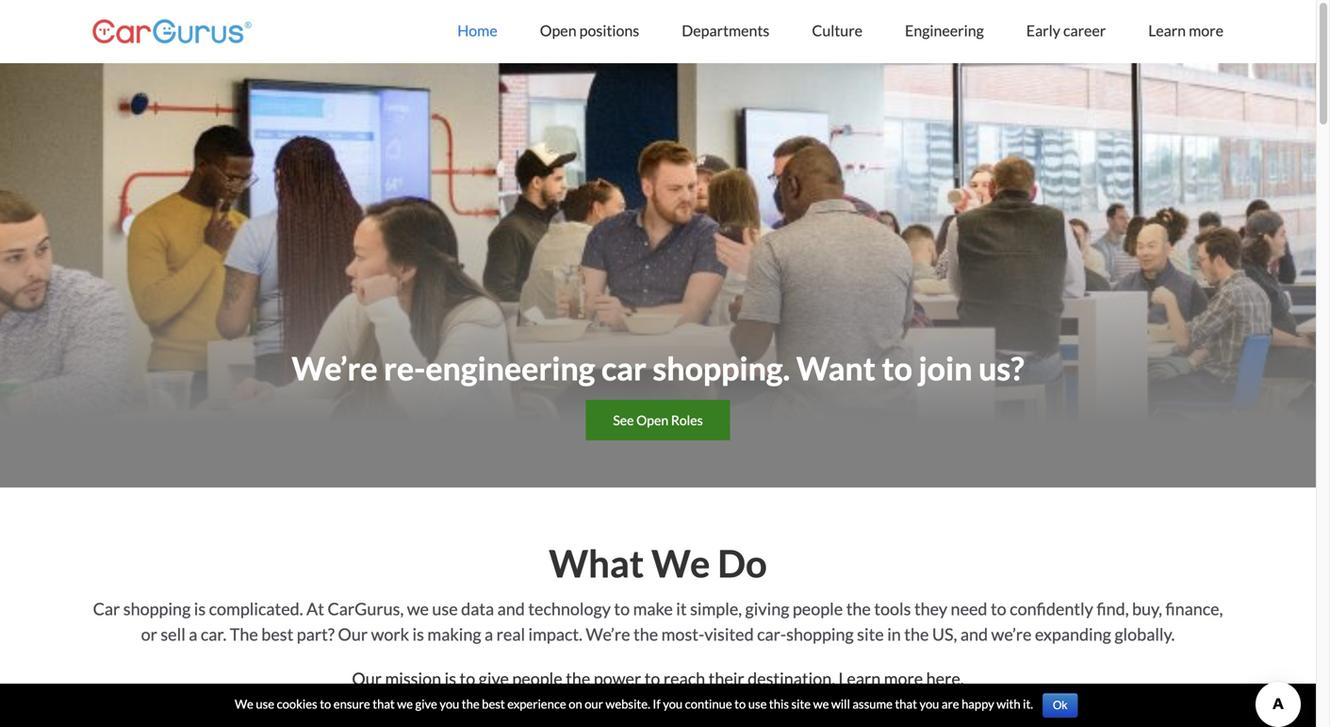 Task type: locate. For each thing, give the bounding box(es) containing it.
1 horizontal spatial shopping
[[787, 624, 854, 645]]

that right ensure
[[373, 696, 395, 711]]

0 vertical spatial people
[[793, 598, 843, 619]]

you left are
[[920, 696, 940, 711]]

want
[[797, 349, 876, 387]]

we down the mission on the bottom left of the page
[[397, 696, 413, 711]]

give down the mission on the bottom left of the page
[[416, 696, 438, 711]]

0 horizontal spatial best
[[262, 624, 294, 645]]

it
[[677, 598, 687, 619]]

shopping
[[123, 598, 191, 619], [787, 624, 854, 645]]

culture link
[[812, 0, 863, 61]]

we inside car shopping is complicated. at cargurus, we use data and technology to make it simple, giving people the tools they need to confidently find, buy, finance, or sell a car. the best part? our work is making a real impact. we're the most-visited car-shopping site in the us, and we're expanding globally.
[[407, 598, 429, 619]]

our
[[338, 624, 368, 645], [352, 668, 382, 689]]

1 horizontal spatial we
[[652, 540, 711, 586]]

1 vertical spatial shopping
[[787, 624, 854, 645]]

people inside car shopping is complicated. at cargurus, we use data and technology to make it simple, giving people the tools they need to confidently find, buy, finance, or sell a car. the best part? our work is making a real impact. we're the most-visited car-shopping site in the us, and we're expanding globally.
[[793, 598, 843, 619]]

1 horizontal spatial people
[[793, 598, 843, 619]]

open positions
[[540, 21, 640, 40]]

the
[[847, 598, 871, 619], [634, 624, 659, 645], [905, 624, 930, 645], [566, 668, 591, 689], [462, 696, 480, 711]]

2 vertical spatial is
[[445, 668, 457, 689]]

is
[[194, 598, 206, 619], [413, 624, 424, 645], [445, 668, 457, 689]]

0 horizontal spatial a
[[189, 624, 198, 645]]

0 horizontal spatial we
[[235, 696, 254, 711]]

our
[[585, 696, 604, 711]]

shopping up or at the bottom left
[[123, 598, 191, 619]]

sell
[[161, 624, 186, 645]]

to left ensure
[[320, 696, 331, 711]]

we're
[[992, 624, 1032, 645]]

early
[[1027, 21, 1061, 40]]

2 that from the left
[[896, 696, 918, 711]]

site inside car shopping is complicated. at cargurus, we use data and technology to make it simple, giving people the tools they need to confidently find, buy, finance, or sell a car. the best part? our work is making a real impact. we're the most-visited car-shopping site in the us, and we're expanding globally.
[[858, 624, 885, 645]]

this
[[770, 696, 789, 711]]

0 vertical spatial give
[[479, 668, 509, 689]]

join
[[919, 349, 973, 387]]

make
[[633, 598, 673, 619]]

1 horizontal spatial that
[[896, 696, 918, 711]]

use inside car shopping is complicated. at cargurus, we use data and technology to make it simple, giving people the tools they need to confidently find, buy, finance, or sell a car. the best part? our work is making a real impact. we're the most-visited car-shopping site in the us, and we're expanding globally.
[[432, 598, 458, 619]]

0 vertical spatial is
[[194, 598, 206, 619]]

website.
[[606, 696, 651, 711]]

2 horizontal spatial you
[[920, 696, 940, 711]]

give
[[479, 668, 509, 689], [416, 696, 438, 711]]

best down complicated.
[[262, 624, 294, 645]]

assume
[[853, 696, 893, 711]]

2 horizontal spatial is
[[445, 668, 457, 689]]

1 vertical spatial we
[[235, 696, 254, 711]]

shopping.
[[653, 349, 791, 387]]

you right if
[[663, 696, 683, 711]]

use
[[432, 598, 458, 619], [256, 696, 275, 711], [749, 696, 767, 711]]

our up ensure
[[352, 668, 382, 689]]

1 horizontal spatial and
[[961, 624, 989, 645]]

are
[[942, 696, 960, 711]]

that
[[373, 696, 395, 711], [896, 696, 918, 711]]

on
[[569, 696, 583, 711]]

giving
[[746, 598, 790, 619]]

a right the sell
[[189, 624, 198, 645]]

more
[[1190, 21, 1224, 40], [884, 668, 924, 689]]

0 horizontal spatial use
[[256, 696, 275, 711]]

best left experience
[[482, 696, 505, 711]]

and
[[498, 598, 525, 619], [961, 624, 989, 645]]

to
[[882, 349, 913, 387], [614, 598, 630, 619], [991, 598, 1007, 619], [460, 668, 476, 689], [645, 668, 661, 689], [320, 696, 331, 711], [735, 696, 746, 711]]

happy
[[962, 696, 995, 711]]

our down cargurus,
[[338, 624, 368, 645]]

making
[[428, 624, 482, 645]]

1 vertical spatial people
[[513, 668, 563, 689]]

0 horizontal spatial more
[[884, 668, 924, 689]]

0 horizontal spatial that
[[373, 696, 395, 711]]

we
[[652, 540, 711, 586], [235, 696, 254, 711]]

is right the mission on the bottom left of the page
[[445, 668, 457, 689]]

open right see
[[637, 412, 669, 428]]

roles
[[671, 412, 703, 428]]

see open roles
[[613, 412, 703, 428]]

0 vertical spatial site
[[858, 624, 885, 645]]

we for cargurus,
[[407, 598, 429, 619]]

we're left re-
[[292, 349, 378, 387]]

to up if
[[645, 668, 661, 689]]

we
[[407, 598, 429, 619], [397, 696, 413, 711], [814, 696, 829, 711]]

0 vertical spatial open
[[540, 21, 577, 40]]

1 horizontal spatial you
[[663, 696, 683, 711]]

1 vertical spatial is
[[413, 624, 424, 645]]

use left cookies
[[256, 696, 275, 711]]

1 you from the left
[[440, 696, 460, 711]]

visited
[[705, 624, 754, 645]]

0 horizontal spatial shopping
[[123, 598, 191, 619]]

that right the assume
[[896, 696, 918, 711]]

early career
[[1027, 21, 1107, 40]]

engineering
[[426, 349, 596, 387]]

open left positions
[[540, 21, 577, 40]]

we left cookies
[[235, 696, 254, 711]]

1 horizontal spatial learn
[[1149, 21, 1187, 40]]

1 horizontal spatial open
[[637, 412, 669, 428]]

real
[[497, 624, 525, 645]]

0 vertical spatial and
[[498, 598, 525, 619]]

to down their
[[735, 696, 746, 711]]

shopping up destination.
[[787, 624, 854, 645]]

we use cookies to ensure that we give you the best experience on our website. if you continue to use this site we will assume that you are happy with it.
[[235, 696, 1034, 711]]

use left this
[[749, 696, 767, 711]]

we up the work
[[407, 598, 429, 619]]

2 you from the left
[[663, 696, 683, 711]]

work
[[371, 624, 409, 645]]

complicated.
[[209, 598, 303, 619]]

we're
[[292, 349, 378, 387], [586, 624, 631, 645]]

people right giving
[[793, 598, 843, 619]]

learn up the assume
[[839, 668, 881, 689]]

learn
[[1149, 21, 1187, 40], [839, 668, 881, 689]]

a left real
[[485, 624, 493, 645]]

you down the mission on the bottom left of the page
[[440, 696, 460, 711]]

a
[[189, 624, 198, 645], [485, 624, 493, 645]]

will
[[832, 696, 851, 711]]

and up real
[[498, 598, 525, 619]]

use up making
[[432, 598, 458, 619]]

0 vertical spatial best
[[262, 624, 294, 645]]

site left in
[[858, 624, 885, 645]]

see open roles link
[[586, 400, 731, 440]]

1 horizontal spatial site
[[858, 624, 885, 645]]

site
[[858, 624, 885, 645], [792, 696, 811, 711]]

tools
[[875, 598, 912, 619]]

give down real
[[479, 668, 509, 689]]

1 horizontal spatial a
[[485, 624, 493, 645]]

continue
[[685, 696, 733, 711]]

reach
[[664, 668, 706, 689]]

expanding
[[1036, 624, 1112, 645]]

1 vertical spatial we're
[[586, 624, 631, 645]]

open
[[540, 21, 577, 40], [637, 412, 669, 428]]

learn right career
[[1149, 21, 1187, 40]]

the
[[230, 624, 258, 645]]

confidently
[[1010, 598, 1094, 619]]

1 horizontal spatial use
[[432, 598, 458, 619]]

site right this
[[792, 696, 811, 711]]

to down making
[[460, 668, 476, 689]]

0 horizontal spatial learn
[[839, 668, 881, 689]]

1 vertical spatial give
[[416, 696, 438, 711]]

to up we're
[[991, 598, 1007, 619]]

1 horizontal spatial we're
[[586, 624, 631, 645]]

0 horizontal spatial people
[[513, 668, 563, 689]]

early career link
[[1027, 0, 1107, 61]]

0 horizontal spatial site
[[792, 696, 811, 711]]

people
[[793, 598, 843, 619], [513, 668, 563, 689]]

our mission is to give people the power to reach their destination. learn more here.
[[352, 668, 965, 689]]

is for mission
[[445, 668, 457, 689]]

0 horizontal spatial is
[[194, 598, 206, 619]]

0 horizontal spatial we're
[[292, 349, 378, 387]]

1 vertical spatial more
[[884, 668, 924, 689]]

at
[[307, 598, 324, 619]]

people up experience
[[513, 668, 563, 689]]

finance,
[[1166, 598, 1224, 619]]

you
[[440, 696, 460, 711], [663, 696, 683, 711], [920, 696, 940, 711]]

0 horizontal spatial you
[[440, 696, 460, 711]]

and down need on the bottom of page
[[961, 624, 989, 645]]

is right the work
[[413, 624, 424, 645]]

1 vertical spatial open
[[637, 412, 669, 428]]

is up the car.
[[194, 598, 206, 619]]

we're up power
[[586, 624, 631, 645]]

1 vertical spatial best
[[482, 696, 505, 711]]

2 a from the left
[[485, 624, 493, 645]]

best
[[262, 624, 294, 645], [482, 696, 505, 711]]

in
[[888, 624, 902, 645]]

0 vertical spatial we're
[[292, 349, 378, 387]]

0 vertical spatial our
[[338, 624, 368, 645]]

technology
[[529, 598, 611, 619]]

0 vertical spatial more
[[1190, 21, 1224, 40]]

we up it
[[652, 540, 711, 586]]



Task type: describe. For each thing, give the bounding box(es) containing it.
0 horizontal spatial give
[[416, 696, 438, 711]]

3 you from the left
[[920, 696, 940, 711]]

we for that
[[397, 696, 413, 711]]

or
[[141, 624, 157, 645]]

what
[[549, 540, 644, 586]]

data
[[461, 598, 494, 619]]

0 vertical spatial learn
[[1149, 21, 1187, 40]]

1 horizontal spatial give
[[479, 668, 509, 689]]

open positions link
[[540, 0, 640, 61]]

the down the make
[[634, 624, 659, 645]]

departments
[[682, 21, 770, 40]]

part?
[[297, 624, 335, 645]]

1 vertical spatial learn
[[839, 668, 881, 689]]

we're inside car shopping is complicated. at cargurus, we use data and technology to make it simple, giving people the tools they need to confidently find, buy, finance, or sell a car. the best part? our work is making a real impact. we're the most-visited car-shopping site in the us, and we're expanding globally.
[[586, 624, 631, 645]]

0 horizontal spatial and
[[498, 598, 525, 619]]

engineering link
[[906, 0, 985, 61]]

culture
[[812, 21, 863, 40]]

they
[[915, 598, 948, 619]]

cargurus,
[[328, 598, 404, 619]]

what we do
[[549, 540, 768, 586]]

1 vertical spatial site
[[792, 696, 811, 711]]

1 horizontal spatial is
[[413, 624, 424, 645]]

experience
[[508, 696, 567, 711]]

1 that from the left
[[373, 696, 395, 711]]

1 vertical spatial and
[[961, 624, 989, 645]]

do
[[718, 540, 768, 586]]

car
[[602, 349, 647, 387]]

we left will on the right of page
[[814, 696, 829, 711]]

find,
[[1097, 598, 1130, 619]]

cargurus careers – working at cargurus logo image
[[92, 19, 252, 44]]

to left join
[[882, 349, 913, 387]]

positions
[[580, 21, 640, 40]]

home link
[[458, 0, 498, 61]]

us,
[[933, 624, 958, 645]]

simple,
[[691, 598, 742, 619]]

the left tools
[[847, 598, 871, 619]]

1 vertical spatial our
[[352, 668, 382, 689]]

buy,
[[1133, 598, 1163, 619]]

if
[[653, 696, 661, 711]]

home
[[458, 21, 498, 40]]

1 horizontal spatial more
[[1190, 21, 1224, 40]]

car shopping is complicated. at cargurus, we use data and technology to make it simple, giving people the tools they need to confidently find, buy, finance, or sell a car. the best part? our work is making a real impact. we're the most-visited car-shopping site in the us, and we're expanding globally.
[[93, 598, 1224, 645]]

re-
[[384, 349, 426, 387]]

most-
[[662, 624, 705, 645]]

we're re-engineering car shopping. want to join us?
[[292, 349, 1025, 387]]

need
[[951, 598, 988, 619]]

globally.
[[1115, 624, 1176, 645]]

ok link
[[1043, 693, 1078, 718]]

car.
[[201, 624, 227, 645]]

learn more link
[[1149, 0, 1224, 61]]

1 horizontal spatial best
[[482, 696, 505, 711]]

1 a from the left
[[189, 624, 198, 645]]

their
[[709, 668, 745, 689]]

best inside car shopping is complicated. at cargurus, we use data and technology to make it simple, giving people the tools they need to confidently find, buy, finance, or sell a car. the best part? our work is making a real impact. we're the most-visited car-shopping site in the us, and we're expanding globally.
[[262, 624, 294, 645]]

mission
[[385, 668, 442, 689]]

the right in
[[905, 624, 930, 645]]

learn more
[[1149, 21, 1224, 40]]

ok
[[1054, 699, 1068, 712]]

2 horizontal spatial use
[[749, 696, 767, 711]]

departments link
[[682, 0, 770, 61]]

car
[[93, 598, 120, 619]]

see
[[613, 412, 634, 428]]

the left experience
[[462, 696, 480, 711]]

it.
[[1024, 696, 1034, 711]]

0 vertical spatial we
[[652, 540, 711, 586]]

engineering
[[906, 21, 985, 40]]

career
[[1064, 21, 1107, 40]]

here.
[[927, 668, 965, 689]]

power
[[594, 668, 642, 689]]

destination.
[[748, 668, 836, 689]]

0 vertical spatial shopping
[[123, 598, 191, 619]]

0 horizontal spatial open
[[540, 21, 577, 40]]

to left the make
[[614, 598, 630, 619]]

the up on
[[566, 668, 591, 689]]

with
[[997, 696, 1021, 711]]

impact.
[[529, 624, 583, 645]]

cookies
[[277, 696, 318, 711]]

ensure
[[334, 696, 370, 711]]

is for shopping
[[194, 598, 206, 619]]

our inside car shopping is complicated. at cargurus, we use data and technology to make it simple, giving people the tools they need to confidently find, buy, finance, or sell a car. the best part? our work is making a real impact. we're the most-visited car-shopping site in the us, and we're expanding globally.
[[338, 624, 368, 645]]

us?
[[979, 349, 1025, 387]]

car-
[[758, 624, 787, 645]]



